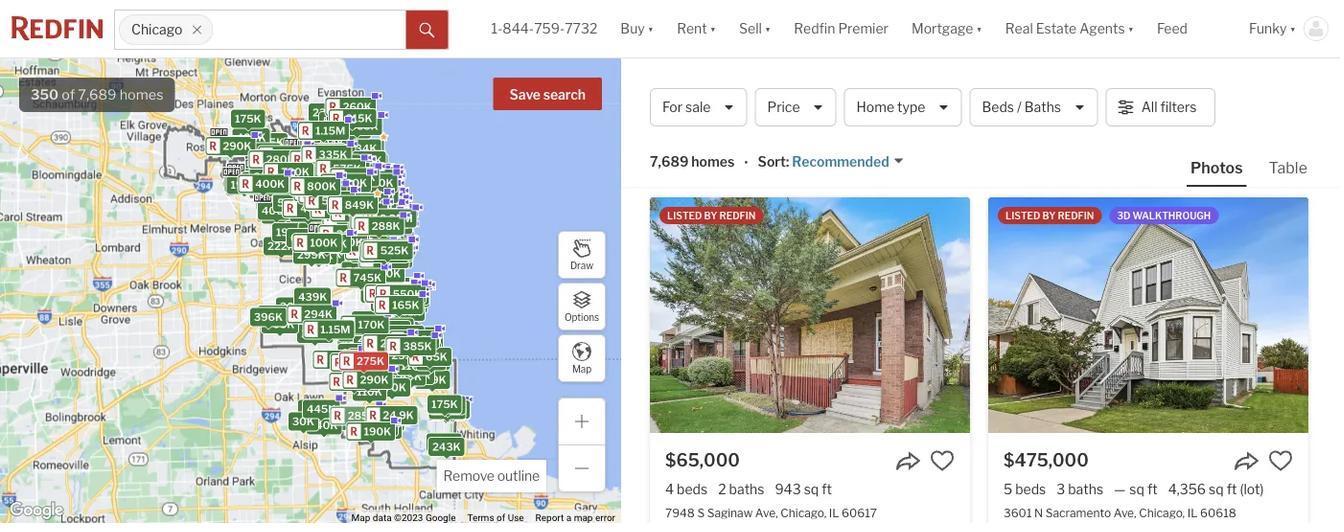 Task type: vqa. For each thing, say whether or not it's contained in the screenshot.
first are
no



Task type: locate. For each thing, give the bounding box(es) containing it.
2 unit from the left
[[1125, 155, 1147, 169]]

1 horizontal spatial beds
[[1016, 481, 1046, 498]]

rent ▾ button
[[666, 0, 728, 58]]

sq right 943
[[804, 481, 819, 498]]

listed down 3255 at the top
[[667, 210, 702, 221]]

0 horizontal spatial redfin
[[720, 210, 756, 221]]

0 vertical spatial 849k
[[333, 178, 362, 191]]

0 horizontal spatial sq
[[804, 481, 819, 498]]

chicago, il homes for sale
[[650, 77, 917, 103]]

3 ft from the left
[[1227, 481, 1237, 498]]

590k
[[367, 201, 396, 213]]

filters
[[1161, 99, 1197, 115]]

by for $65,000
[[704, 210, 718, 221]]

all
[[1142, 99, 1158, 115]]

beds for $475,000
[[1016, 481, 1046, 498]]

feed button
[[1146, 0, 1238, 58]]

unit left 2n, on the right of page
[[1125, 155, 1147, 169]]

396k left 294k
[[254, 311, 283, 324]]

1 vertical spatial 49k
[[400, 371, 422, 383]]

▾ right funky
[[1290, 20, 1296, 37]]

2 ft from the left
[[1148, 481, 1158, 498]]

465k
[[340, 211, 369, 223]]

0 vertical spatial 365k
[[350, 120, 378, 132]]

baths
[[729, 481, 765, 498], [1068, 481, 1104, 498]]

1 horizontal spatial ft
[[1148, 481, 1158, 498]]

399k
[[276, 149, 304, 161], [360, 217, 389, 230]]

redfin premier
[[794, 20, 889, 37]]

2 listed by redfin from the left
[[1006, 210, 1094, 221]]

3 sq from the left
[[1209, 481, 1224, 498]]

2 vertical spatial 475k
[[373, 215, 401, 227]]

0 horizontal spatial 510k
[[277, 197, 305, 209]]

1 ▾ from the left
[[648, 20, 654, 37]]

0 vertical spatial s
[[1036, 155, 1044, 169]]

1 vertical spatial 230k
[[346, 172, 374, 185]]

3d
[[1117, 210, 1131, 221]]

215k
[[346, 112, 373, 125], [365, 288, 391, 300]]

1 vertical spatial 240k
[[369, 238, 398, 251]]

by down 7,689 homes •
[[704, 210, 718, 221]]

lake
[[1046, 155, 1072, 169]]

beds right 4
[[677, 481, 708, 498]]

1 vertical spatial s
[[698, 506, 705, 520]]

2.05m
[[326, 164, 359, 177]]

2 by from the left
[[1043, 210, 1056, 221]]

0 horizontal spatial listed
[[667, 210, 702, 221]]

favorite button checkbox for $65,000
[[930, 449, 955, 474]]

759-
[[534, 20, 565, 37]]

0 vertical spatial 396k
[[254, 311, 283, 324]]

google image
[[5, 499, 68, 524]]

sort :
[[758, 154, 789, 170]]

3255
[[665, 155, 695, 169]]

2 1.20m from the left
[[334, 123, 366, 136]]

1 vertical spatial 625k
[[373, 211, 402, 224]]

7732
[[565, 20, 598, 37]]

0 horizontal spatial 49k
[[342, 337, 364, 349]]

290k
[[223, 140, 252, 152], [374, 203, 403, 215], [377, 253, 405, 266], [262, 309, 290, 321], [372, 357, 401, 370], [360, 374, 389, 386]]

ave left :
[[762, 155, 782, 169]]

redfin for $65,000
[[720, 210, 756, 221]]

1 sq from the left
[[804, 481, 819, 498]]

0 vertical spatial 1.05m
[[319, 148, 351, 161]]

1 vertical spatial n
[[1035, 506, 1043, 520]]

•
[[744, 155, 748, 171]]

1 vertical spatial 370k
[[371, 245, 400, 258]]

0 horizontal spatial by
[[704, 210, 718, 221]]

recommended
[[792, 154, 889, 170]]

map button
[[558, 335, 606, 383]]

5 ▾ from the left
[[1128, 20, 1134, 37]]

1 horizontal spatial listed
[[1006, 210, 1041, 221]]

2 listed from the left
[[1006, 210, 1041, 221]]

365k down 139k
[[350, 120, 378, 132]]

sq right —
[[1130, 481, 1145, 498]]

il left 60617
[[829, 506, 840, 520]]

0 vertical spatial 380k
[[358, 212, 387, 224]]

0 horizontal spatial 260k
[[343, 101, 372, 113]]

0 horizontal spatial ave
[[762, 155, 782, 169]]

2 horizontal spatial 299k
[[334, 237, 363, 250]]

225k
[[328, 203, 356, 216], [294, 214, 322, 227], [364, 230, 392, 243]]

0 horizontal spatial homes
[[120, 86, 164, 103]]

None search field
[[213, 11, 406, 49]]

$279,000
[[1004, 99, 1088, 120]]

585k up 1.42m
[[330, 170, 359, 182]]

1.83m
[[334, 193, 365, 205]]

1 vertical spatial 275k
[[380, 337, 408, 350]]

premier
[[838, 20, 889, 37]]

1.05m up 2.05m
[[319, 148, 351, 161]]

by down lake
[[1043, 210, 1056, 221]]

4507 s lake park ave unit 2n, chicago, il 60653
[[1004, 155, 1269, 169]]

0 horizontal spatial baths
[[729, 481, 765, 498]]

2 horizontal spatial sq
[[1209, 481, 1224, 498]]

1 vertical spatial 1.40m
[[358, 202, 390, 214]]

2 ▾ from the left
[[710, 20, 716, 37]]

2 units
[[345, 143, 380, 155], [302, 171, 338, 183], [340, 176, 375, 189], [348, 207, 383, 219], [366, 214, 401, 227], [363, 217, 398, 229], [371, 218, 406, 231], [328, 219, 363, 231], [374, 229, 409, 241], [316, 235, 352, 247], [349, 249, 385, 262]]

450k
[[333, 167, 362, 179], [300, 202, 330, 215], [354, 231, 384, 243], [368, 237, 397, 250], [365, 421, 394, 434]]

1 favorite button checkbox from the top
[[930, 98, 955, 123]]

favorite button checkbox
[[930, 98, 955, 123], [930, 449, 955, 474]]

395k
[[378, 345, 406, 357]]

sort
[[758, 154, 786, 170]]

161k
[[396, 306, 421, 318]]

396k up the 263k
[[374, 344, 403, 357]]

2 horizontal spatial 475k
[[373, 215, 401, 227]]

6 ▾ from the left
[[1290, 20, 1296, 37]]

ave, down 943
[[755, 506, 778, 520]]

0 vertical spatial favorite button checkbox
[[930, 98, 955, 123]]

listed by redfin down lake
[[1006, 210, 1094, 221]]

photo of 3255 n seminary ave unit a, chicago, il 60657 image
[[650, 0, 970, 82]]

beds right 5
[[1016, 481, 1046, 498]]

ft right 943
[[822, 481, 832, 498]]

▾ right sell on the right of the page
[[765, 20, 771, 37]]

0 vertical spatial 1.15m
[[316, 124, 345, 137]]

2 sq from the left
[[1130, 481, 1145, 498]]

443k
[[357, 215, 386, 227]]

0 vertical spatial 500k
[[342, 120, 372, 132]]

510k
[[277, 197, 305, 209], [379, 219, 406, 232]]

1.15m down 294k
[[321, 323, 350, 336]]

7,689
[[78, 86, 117, 103], [650, 154, 689, 170]]

1 ft from the left
[[822, 481, 832, 498]]

of
[[62, 86, 75, 103]]

100k
[[310, 237, 338, 249]]

3.20m
[[348, 176, 381, 188]]

1 by from the left
[[704, 210, 718, 221]]

2 favorite button checkbox from the top
[[930, 449, 955, 474]]

800k
[[307, 180, 337, 193]]

1 baths from the left
[[729, 481, 765, 498]]

1 ave, from the left
[[755, 506, 778, 520]]

0 horizontal spatial listed by redfin
[[667, 210, 756, 221]]

0 vertical spatial 485k
[[369, 200, 398, 213]]

140k up 155k
[[354, 320, 382, 333]]

1 vertical spatial 1.00m
[[378, 295, 410, 307]]

listed by redfin for $65,000
[[667, 210, 756, 221]]

49k down 80k
[[400, 371, 422, 383]]

by
[[704, 210, 718, 221], [1043, 210, 1056, 221]]

1 vertical spatial 510k
[[379, 219, 406, 232]]

▾ right buy
[[648, 20, 654, 37]]

635k
[[343, 213, 372, 225]]

▾ right mortgage
[[976, 20, 983, 37]]

remove chicago image
[[191, 24, 203, 35]]

2 vertical spatial 360k
[[367, 413, 396, 425]]

1.90m
[[364, 180, 396, 193]]

260k
[[343, 101, 372, 113], [417, 355, 446, 367]]

2 beds from the left
[[1016, 481, 1046, 498]]

1 horizontal spatial by
[[1043, 210, 1056, 221]]

294k
[[304, 308, 333, 321]]

mortgage ▾ button
[[912, 0, 983, 58]]

2 vertical spatial 500k
[[380, 322, 410, 334]]

0 vertical spatial 240k
[[218, 139, 247, 152]]

homes down chicago
[[120, 86, 164, 103]]

1 horizontal spatial redfin
[[1058, 210, 1094, 221]]

▾ right agents
[[1128, 20, 1134, 37]]

65k
[[426, 351, 448, 363]]

listed
[[667, 210, 702, 221], [1006, 210, 1041, 221]]

2 horizontal spatial 240k
[[437, 404, 466, 416]]

0 vertical spatial 420k
[[292, 150, 321, 162]]

0 vertical spatial 475k
[[256, 136, 284, 148]]

310k
[[356, 232, 383, 244], [355, 357, 382, 369]]

baths up saginaw
[[729, 481, 765, 498]]

favorite button checkbox for $499,000
[[930, 98, 955, 123]]

1.15m up 204k
[[316, 124, 345, 137]]

map region
[[0, 0, 690, 524]]

ave right park
[[1102, 155, 1123, 169]]

7,689 down for
[[650, 154, 689, 170]]

1 vertical spatial 475k
[[323, 167, 352, 179]]

110k down 385k on the bottom left of the page
[[401, 360, 427, 372]]

1 horizontal spatial 7,689
[[650, 154, 689, 170]]

0 horizontal spatial 7,689
[[78, 86, 117, 103]]

2.45m
[[377, 212, 410, 224]]

homes inside 7,689 homes •
[[692, 154, 735, 170]]

169k
[[354, 153, 381, 166]]

baths
[[1025, 99, 1061, 115]]

homes
[[765, 77, 836, 103]]

buy ▾ button
[[621, 0, 654, 58]]

baths for $65,000
[[729, 481, 765, 498]]

110k up 249k on the top left of the page
[[357, 154, 382, 167]]

buy ▾ button
[[609, 0, 666, 58]]

baths up sacramento
[[1068, 481, 1104, 498]]

4 ▾ from the left
[[976, 20, 983, 37]]

1 listed by redfin from the left
[[667, 210, 756, 221]]

remove
[[443, 468, 495, 485]]

ave, down —
[[1114, 506, 1137, 520]]

2 horizontal spatial ft
[[1227, 481, 1237, 498]]

189k down the 217k
[[363, 354, 390, 367]]

110k
[[357, 154, 382, 167], [401, 360, 427, 372], [357, 386, 382, 398]]

110k up 130k
[[357, 386, 382, 398]]

1 beds from the left
[[677, 481, 708, 498]]

sq for 4,356
[[1209, 481, 1224, 498]]

2 baths from the left
[[1068, 481, 1104, 498]]

ft left the (lot)
[[1227, 481, 1237, 498]]

219k
[[369, 227, 396, 239]]

listed down 4507
[[1006, 210, 1041, 221]]

baths for $475,000
[[1068, 481, 1104, 498]]

1 horizontal spatial 510k
[[379, 219, 406, 232]]

1.20m
[[336, 123, 367, 136], [334, 123, 366, 136]]

by for $475,000
[[1043, 210, 1056, 221]]

0 vertical spatial 189k
[[363, 354, 390, 367]]

funky
[[1249, 20, 1287, 37]]

4,356
[[1169, 481, 1206, 498]]

walkthrough
[[1133, 210, 1211, 221]]

ft right —
[[1148, 481, 1158, 498]]

710k
[[316, 188, 343, 201]]

0 horizontal spatial 396k
[[254, 311, 283, 324]]

sq up 60618
[[1209, 481, 1224, 498]]

385k
[[403, 340, 432, 353]]

685k
[[291, 232, 320, 245]]

260k up 229k
[[417, 355, 446, 367]]

1 horizontal spatial 396k
[[374, 344, 403, 357]]

favorite button image
[[930, 98, 955, 123], [1269, 449, 1294, 474]]

400k
[[236, 131, 266, 144], [266, 167, 295, 180], [255, 178, 285, 191], [262, 204, 291, 217], [369, 208, 398, 221], [378, 243, 408, 255], [378, 286, 408, 298], [342, 326, 372, 339], [314, 415, 343, 428]]

189k down the 263k
[[369, 379, 396, 391]]

seminary
[[708, 155, 759, 169]]

1-844-759-7732
[[491, 20, 598, 37]]

530k
[[262, 310, 291, 323]]

▾ for buy ▾
[[648, 20, 654, 37]]

260k up 534k
[[343, 101, 372, 113]]

s left lake
[[1036, 155, 1044, 169]]

1 ave from the left
[[762, 155, 782, 169]]

il left the 60653
[[1219, 155, 1229, 169]]

2 ave, from the left
[[1114, 506, 1137, 520]]

s right 7948 at the bottom of page
[[698, 506, 705, 520]]

homes left •
[[692, 154, 735, 170]]

365k down 635k
[[336, 228, 365, 241]]

1 horizontal spatial 1.05m
[[391, 298, 424, 311]]

1 vertical spatial 950k
[[377, 223, 406, 235]]

1 horizontal spatial unit
[[1125, 155, 1147, 169]]

2 redfin from the left
[[1058, 210, 1094, 221]]

1 listed from the left
[[667, 210, 702, 221]]

1 vertical spatial 399k
[[360, 217, 389, 230]]

ave, for $65,000
[[755, 506, 778, 520]]

140k down 445k
[[310, 419, 338, 432]]

215k up 534k
[[346, 112, 373, 125]]

2
[[345, 143, 352, 155], [302, 171, 309, 183], [340, 176, 347, 189], [348, 207, 355, 219], [366, 214, 373, 227], [363, 217, 369, 229], [371, 218, 378, 231], [328, 219, 334, 231], [374, 229, 380, 241], [316, 235, 323, 247], [349, 249, 356, 262], [718, 481, 726, 498]]

49k down 156k
[[342, 337, 364, 349]]

il down 4,356
[[1188, 506, 1198, 520]]

0 horizontal spatial ft
[[822, 481, 832, 498]]

1 vertical spatial 1.05m
[[391, 298, 424, 311]]

3 ▾ from the left
[[765, 20, 771, 37]]

189k
[[363, 354, 390, 367], [369, 379, 396, 391]]

1 vertical spatial 380k
[[359, 378, 388, 390]]

625k
[[334, 191, 362, 204], [373, 211, 402, 224], [382, 287, 410, 299]]

595k
[[313, 195, 342, 207], [373, 242, 401, 254]]

239k
[[360, 183, 389, 195]]

0 horizontal spatial 399k
[[276, 149, 304, 161]]

sacramento
[[1046, 506, 1111, 520]]

redfin left the 3d
[[1058, 210, 1094, 221]]

listed for $65,000
[[667, 210, 702, 221]]

unit
[[785, 155, 807, 169], [1125, 155, 1147, 169]]

1 1.20m from the left
[[336, 123, 367, 136]]

0 vertical spatial 595k
[[313, 195, 342, 207]]

2 vertical spatial 240k
[[437, 404, 466, 416]]

130k
[[353, 413, 380, 426]]

▾ right rent
[[710, 20, 716, 37]]

listed by redfin down 7,689 homes •
[[667, 210, 756, 221]]

redfin down •
[[720, 210, 756, 221]]

type
[[898, 99, 926, 115]]

0 vertical spatial n
[[697, 155, 706, 169]]

ft for 943 sq ft
[[822, 481, 832, 498]]

n right 3255 at the top
[[697, 155, 706, 169]]

unit left "a," in the right of the page
[[785, 155, 807, 169]]

1 vertical spatial 480k
[[376, 293, 405, 306]]

1 horizontal spatial 595k
[[373, 242, 401, 254]]

n right 3601
[[1035, 506, 1043, 520]]

0 horizontal spatial beds
[[677, 481, 708, 498]]

420k
[[292, 150, 321, 162], [326, 232, 355, 244], [304, 249, 333, 262]]

1.05m down 780k
[[391, 298, 424, 311]]

365k down 280k
[[244, 169, 273, 181]]

1 horizontal spatial listed by redfin
[[1006, 210, 1094, 221]]

favorite button image
[[930, 449, 955, 474]]

3.10m
[[363, 188, 395, 201]]

7,689 right the 'of'
[[78, 86, 117, 103]]

▾ for sell ▾
[[765, 20, 771, 37]]

1 redfin from the left
[[720, 210, 756, 221]]

315k
[[335, 136, 362, 149], [360, 231, 387, 244], [367, 341, 394, 354]]

215k down 745k
[[365, 288, 391, 300]]

585k up 710k
[[307, 173, 336, 186]]

0 horizontal spatial ave,
[[755, 506, 778, 520]]



Task type: describe. For each thing, give the bounding box(es) containing it.
2 vertical spatial 275k
[[357, 355, 385, 368]]

0 vertical spatial 360k
[[280, 185, 309, 198]]

3 baths
[[1057, 481, 1104, 498]]

0 vertical spatial 525k
[[323, 115, 351, 127]]

1 vertical spatial 365k
[[244, 169, 273, 181]]

229k
[[418, 374, 446, 387]]

1 horizontal spatial 475k
[[323, 167, 352, 179]]

submit search image
[[419, 23, 435, 38]]

n for $499,000
[[697, 155, 706, 169]]

buy ▾
[[621, 20, 654, 37]]

0 vertical spatial 370k
[[364, 226, 393, 239]]

favorite button image for $499,000
[[930, 98, 955, 123]]

1 vertical spatial 600k
[[368, 215, 398, 227]]

0 vertical spatial 625k
[[334, 191, 362, 204]]

7,689 inside 7,689 homes •
[[650, 154, 689, 170]]

1 vertical spatial 420k
[[326, 232, 355, 244]]

s for 7948
[[698, 506, 705, 520]]

s for 4507
[[1036, 155, 1044, 169]]

943 sq ft
[[775, 481, 832, 498]]

0 vertical spatial 510k
[[277, 197, 305, 209]]

0 vertical spatial 550k
[[368, 209, 397, 222]]

0 horizontal spatial 545k
[[320, 211, 349, 223]]

draw button
[[558, 231, 606, 279]]

647k
[[344, 159, 373, 171]]

0 vertical spatial 399k
[[276, 149, 304, 161]]

1 vertical spatial 1.15m
[[321, 323, 350, 336]]

save search button
[[493, 78, 602, 110]]

2 vertical spatial 849k
[[348, 240, 377, 253]]

2 vertical spatial 110k
[[357, 386, 382, 398]]

2 vertical spatial 525k
[[380, 245, 409, 257]]

359k
[[370, 195, 399, 208]]

0 vertical spatial 480k
[[338, 177, 367, 189]]

market insights
[[1101, 83, 1215, 102]]

4 beds
[[665, 481, 708, 498]]

0 vertical spatial 1.00m
[[312, 236, 344, 249]]

for sale
[[663, 99, 711, 115]]

1 horizontal spatial 480k
[[376, 293, 405, 306]]

ft for — sq ft
[[1148, 481, 1158, 498]]

2 ave from the left
[[1102, 155, 1123, 169]]

1 horizontal spatial 950k
[[377, 223, 406, 235]]

3.30m
[[358, 183, 392, 196]]

photo of 7948 s saginaw ave, chicago, il 60617 image
[[650, 198, 970, 433]]

223k
[[302, 403, 330, 416]]

140k up 45k
[[372, 410, 399, 423]]

1 horizontal spatial 1.00m
[[378, 295, 410, 307]]

184k
[[439, 404, 467, 417]]

335k
[[319, 148, 347, 161]]

1 vertical spatial 310k
[[355, 357, 382, 369]]

1 horizontal spatial 399k
[[360, 217, 389, 230]]

listed for $475,000
[[1006, 210, 1041, 221]]

0 horizontal spatial 225k
[[294, 214, 322, 227]]

899k
[[289, 188, 318, 200]]

2 vertical spatial 625k
[[382, 287, 410, 299]]

(lot)
[[1240, 481, 1264, 498]]

n for $475,000
[[1035, 506, 1043, 520]]

photos
[[1191, 158, 1243, 177]]

759k
[[350, 262, 379, 274]]

307k
[[373, 248, 402, 261]]

799k
[[360, 231, 388, 244]]

178k
[[229, 177, 255, 190]]

table
[[1269, 158, 1308, 177]]

mortgage
[[912, 20, 974, 37]]

1 vertical spatial 360k
[[378, 218, 408, 230]]

1 vertical spatial 315k
[[360, 231, 387, 244]]

2.70m
[[368, 212, 401, 224]]

0 vertical spatial 315k
[[335, 136, 362, 149]]

1 vertical spatial 525k
[[307, 153, 336, 166]]

24.5k
[[357, 206, 388, 218]]

sq for 943
[[804, 481, 819, 498]]

0 vertical spatial 49k
[[342, 337, 364, 349]]

25k
[[319, 236, 340, 248]]

4,356 sq ft (lot)
[[1169, 481, 1264, 498]]

0 horizontal spatial 299k
[[258, 176, 287, 188]]

0 vertical spatial 215k
[[346, 112, 373, 125]]

0 vertical spatial 310k
[[356, 232, 383, 244]]

beds for $65,000
[[677, 481, 708, 498]]

1 vertical spatial 260k
[[417, 355, 446, 367]]

0 horizontal spatial 240k
[[218, 139, 247, 152]]

150k
[[319, 230, 347, 242]]

305k
[[365, 203, 394, 215]]

0 horizontal spatial 289k
[[235, 175, 264, 187]]

2 vertical spatial 315k
[[367, 341, 394, 354]]

table button
[[1265, 157, 1312, 185]]

1 vertical spatial 849k
[[345, 199, 374, 211]]

redfin for $475,000
[[1058, 210, 1094, 221]]

534k
[[348, 143, 377, 155]]

1 vertical spatial 289k
[[374, 212, 402, 225]]

2 horizontal spatial 225k
[[364, 230, 392, 243]]

▾ for funky ▾
[[1290, 20, 1296, 37]]

all filters
[[1142, 99, 1197, 115]]

price button
[[755, 88, 837, 127]]

1 unit from the left
[[785, 155, 807, 169]]

0 vertical spatial homes
[[120, 86, 164, 103]]

sell ▾ button
[[739, 0, 771, 58]]

▾ for mortgage ▾
[[976, 20, 983, 37]]

options
[[565, 312, 599, 323]]

2n,
[[1150, 155, 1168, 169]]

295k
[[303, 226, 331, 238]]

0 vertical spatial 775k
[[348, 171, 375, 184]]

0 vertical spatial 230k
[[313, 107, 341, 119]]

$475,000
[[1004, 450, 1089, 471]]

il left the 60657
[[871, 155, 881, 169]]

0 horizontal spatial 950k
[[315, 171, 345, 183]]

180k
[[430, 437, 458, 449]]

5
[[1004, 481, 1013, 498]]

60657
[[884, 155, 921, 169]]

1 vertical spatial 500k
[[360, 217, 389, 229]]

1 vertical spatial 110k
[[401, 360, 427, 372]]

288k
[[372, 220, 400, 233]]

chicago
[[131, 21, 183, 38]]

1 vertical spatial 189k
[[369, 379, 396, 391]]

2 vertical spatial 550k
[[393, 288, 422, 301]]

0 horizontal spatial 1.40m
[[309, 184, 341, 197]]

1 horizontal spatial 49k
[[400, 371, 422, 383]]

photo of 4507 s lake park ave unit 2n, chicago, il 60653 image
[[989, 0, 1309, 82]]

249k
[[356, 171, 384, 184]]

0 vertical spatial 600k
[[359, 170, 389, 182]]

1 vertical spatial 499k
[[368, 206, 397, 219]]

for sale button
[[650, 88, 747, 127]]

0 horizontal spatial 1.05m
[[319, 148, 351, 161]]

photo of 3601 n sacramento ave, chicago, il 60618 image
[[989, 198, 1309, 433]]

725k
[[300, 166, 328, 179]]

options button
[[558, 283, 606, 331]]

1 horizontal spatial 240k
[[369, 238, 398, 251]]

999k
[[359, 216, 388, 228]]

3601
[[1004, 506, 1032, 520]]

ave, for $475,000
[[1114, 506, 1137, 520]]

il left price
[[741, 77, 760, 103]]

outline
[[497, 468, 540, 485]]

870k
[[351, 226, 380, 239]]

listed by redfin for $475,000
[[1006, 210, 1094, 221]]

769k
[[350, 262, 379, 274]]

all filters button
[[1106, 88, 1216, 127]]

0 vertical spatial 110k
[[357, 154, 382, 167]]

670k
[[358, 210, 386, 222]]

245k
[[323, 185, 351, 197]]

sell ▾ button
[[728, 0, 783, 58]]

real estate agents ▾ link
[[1006, 0, 1134, 58]]

favorite button image for $475,000
[[1269, 449, 1294, 474]]

844-
[[503, 20, 534, 37]]

3.00m
[[366, 205, 400, 217]]

beds / baths
[[982, 99, 1061, 115]]

1 vertical spatial 485k
[[375, 216, 404, 228]]

real estate agents ▾
[[1006, 20, 1134, 37]]

77.5k
[[377, 410, 408, 422]]

1.38m
[[368, 203, 400, 215]]

1 vertical spatial 550k
[[312, 248, 341, 261]]

real estate agents ▾ button
[[994, 0, 1146, 58]]

780k
[[386, 281, 414, 293]]

199k
[[276, 226, 303, 239]]

real
[[1006, 20, 1033, 37]]

beds
[[982, 99, 1014, 115]]

1 horizontal spatial 299k
[[297, 249, 326, 261]]

155k
[[352, 352, 379, 365]]

favorite button checkbox
[[1269, 449, 1294, 474]]

sale
[[874, 77, 917, 103]]

▾ for rent ▾
[[710, 20, 716, 37]]

440k
[[370, 208, 399, 220]]

0 vertical spatial 499k
[[355, 172, 384, 184]]

0 vertical spatial 275k
[[377, 247, 405, 260]]

1.25m
[[358, 202, 389, 214]]

beds / baths button
[[970, 88, 1099, 127]]

1 vertical spatial 775k
[[381, 212, 408, 224]]

remove outline
[[443, 468, 540, 485]]

729k
[[398, 289, 425, 302]]

ft for 4,356 sq ft (lot)
[[1227, 481, 1237, 498]]

1 vertical spatial 1.10m
[[333, 207, 363, 219]]

445k
[[307, 403, 336, 416]]

1 horizontal spatial 225k
[[328, 203, 356, 216]]

sq for —
[[1130, 481, 1145, 498]]

630k
[[347, 376, 376, 389]]

1 horizontal spatial 1.40m
[[358, 202, 390, 214]]

save
[[510, 87, 541, 103]]

24.9k
[[383, 410, 414, 422]]

222k
[[268, 240, 295, 252]]

1 horizontal spatial 230k
[[346, 172, 374, 185]]

:
[[786, 154, 789, 170]]

750k
[[365, 177, 394, 190]]

0 horizontal spatial 595k
[[313, 195, 342, 207]]

save search
[[510, 87, 586, 103]]

for
[[840, 77, 869, 103]]

190k
[[364, 426, 391, 438]]

2 vertical spatial 365k
[[336, 228, 365, 241]]

1 horizontal spatial 545k
[[365, 202, 393, 214]]

2 vertical spatial 775k
[[377, 229, 405, 241]]

1-
[[491, 20, 503, 37]]

2 vertical spatial 420k
[[304, 249, 333, 262]]

0 vertical spatial 1.10m
[[340, 162, 370, 174]]

0 horizontal spatial 475k
[[256, 136, 284, 148]]

1 vertical spatial 215k
[[365, 288, 391, 300]]

745k
[[353, 272, 382, 284]]

179k
[[356, 314, 382, 327]]



